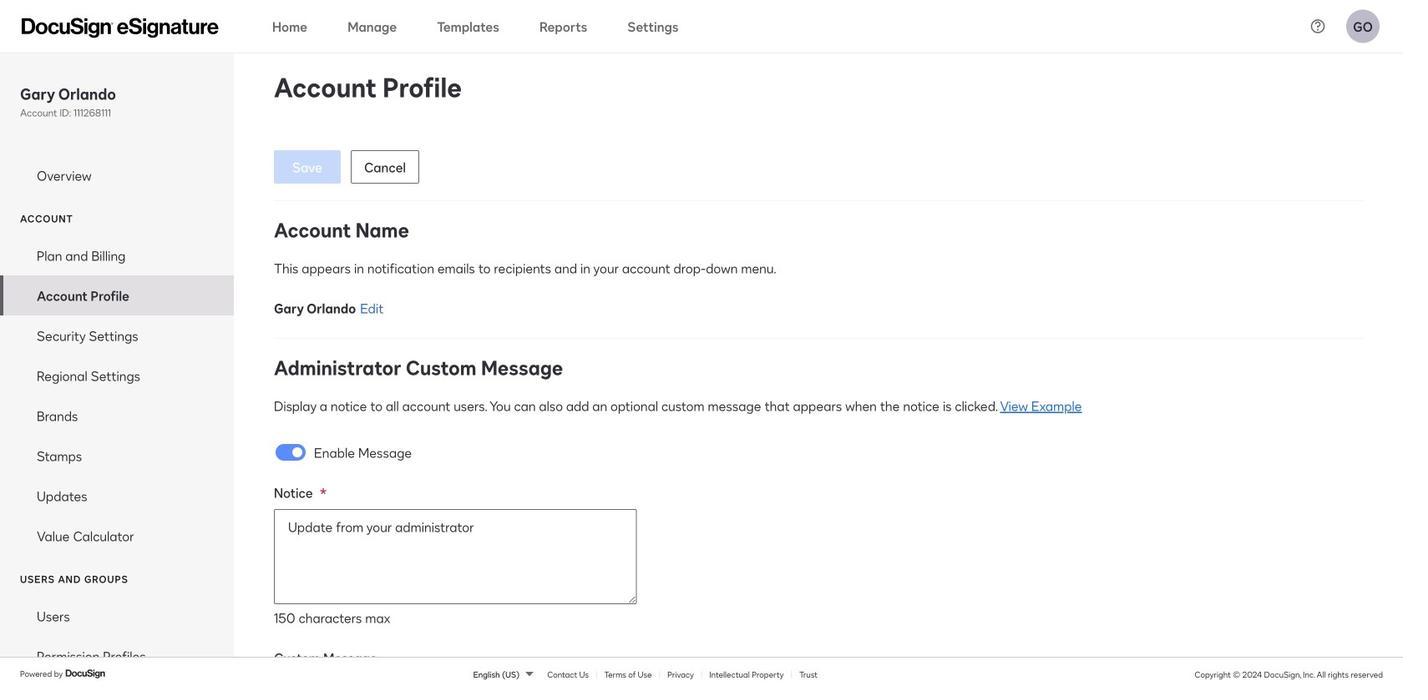 Task type: vqa. For each thing, say whether or not it's contained in the screenshot.
Productivity Improvements per Document image
no



Task type: describe. For each thing, give the bounding box(es) containing it.
account element
[[0, 236, 234, 556]]

docusign admin image
[[22, 18, 219, 38]]



Task type: locate. For each thing, give the bounding box(es) containing it.
docusign image
[[65, 668, 107, 681]]

None text field
[[274, 510, 637, 605]]

users and groups element
[[0, 596, 234, 692]]



